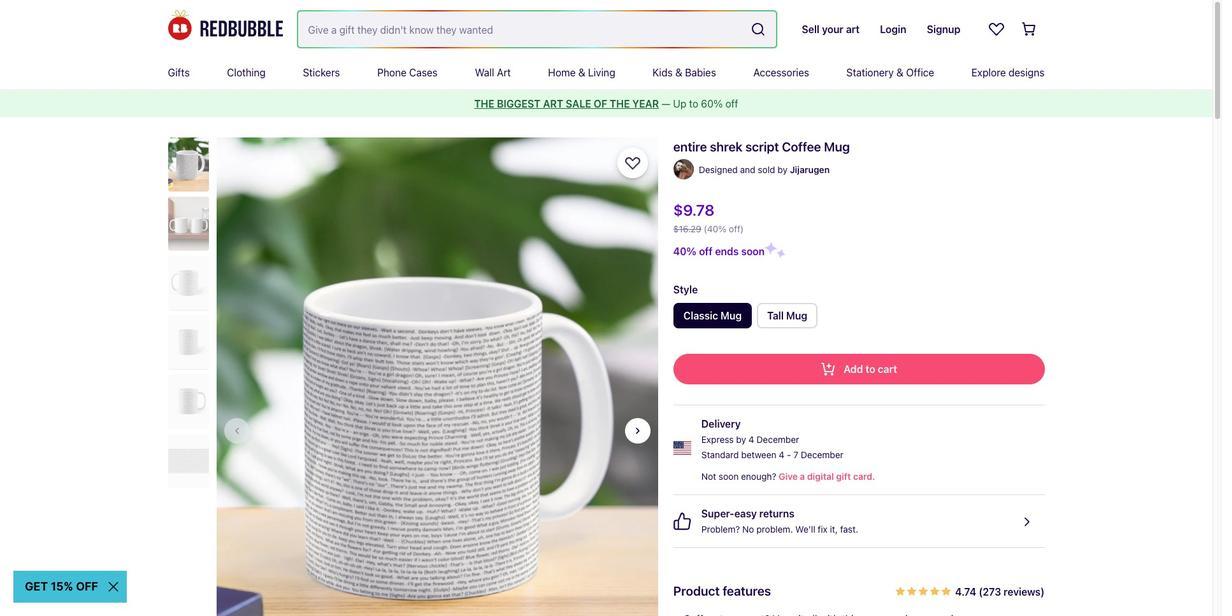 Task type: vqa. For each thing, say whether or not it's contained in the screenshot.
the fast.
yes



Task type: locate. For each thing, give the bounding box(es) containing it.
soon
[[741, 246, 765, 257], [719, 472, 739, 482]]

1 horizontal spatial the
[[610, 98, 630, 110]]

delivery
[[702, 419, 741, 430]]

$9.78
[[674, 201, 715, 219]]

ends
[[715, 246, 739, 257]]

None field
[[298, 11, 777, 47]]

by
[[778, 164, 788, 175], [736, 435, 746, 446]]

1 horizontal spatial &
[[676, 67, 683, 78]]

jijarugen link
[[790, 163, 830, 178]]

features
[[723, 584, 771, 599]]

4.74 (273 reviews) link
[[896, 582, 1045, 601]]

$9.78 $16.29 (40% off)
[[674, 201, 744, 235]]

2 horizontal spatial &
[[897, 67, 904, 78]]

None radio
[[757, 303, 818, 329]]

explore
[[972, 67, 1006, 78]]

40%
[[674, 246, 697, 257]]

wall
[[475, 67, 494, 78]]

menu bar
[[168, 56, 1045, 89]]

art
[[497, 67, 511, 78]]

of
[[594, 98, 607, 110]]

& for babies
[[676, 67, 683, 78]]

&
[[578, 67, 586, 78], [676, 67, 683, 78], [897, 67, 904, 78]]

1 horizontal spatial off
[[726, 98, 738, 110]]

shrek
[[710, 140, 743, 154]]

designs
[[1009, 67, 1045, 78]]

0 horizontal spatial by
[[736, 435, 746, 446]]

4 left -
[[779, 450, 785, 461]]

1 vertical spatial by
[[736, 435, 746, 446]]

december up -
[[757, 435, 799, 446]]

0 horizontal spatial &
[[578, 67, 586, 78]]

4
[[749, 435, 754, 446], [779, 450, 785, 461]]

4.74 (273 reviews)
[[955, 587, 1045, 598]]

between
[[741, 450, 777, 461]]

off right 60% at the top right of the page
[[726, 98, 738, 110]]

1 horizontal spatial december
[[801, 450, 844, 461]]

& left office
[[897, 67, 904, 78]]

by inside delivery express by 4 december standard between 4 - 7 december
[[736, 435, 746, 446]]

style
[[674, 284, 698, 296]]

delivery express by 4 december standard between 4 - 7 december
[[702, 419, 844, 461]]

0 vertical spatial by
[[778, 164, 788, 175]]

home & living
[[548, 67, 616, 78]]

off
[[726, 98, 738, 110], [699, 246, 713, 257]]

& left living
[[578, 67, 586, 78]]

0 vertical spatial 4
[[749, 435, 754, 446]]

soon right not
[[719, 472, 739, 482]]

standard
[[702, 450, 739, 461]]

a
[[800, 472, 805, 482]]

3 & from the left
[[897, 67, 904, 78]]

0 horizontal spatial the
[[474, 98, 495, 110]]

kids
[[653, 67, 673, 78]]

0 horizontal spatial off
[[699, 246, 713, 257]]

off)
[[729, 224, 744, 235]]

problem?
[[702, 525, 740, 535]]

december up digital
[[801, 450, 844, 461]]

flag of us image
[[674, 439, 691, 457]]

easy
[[735, 509, 757, 520]]

the
[[474, 98, 495, 110], [610, 98, 630, 110]]

4.74
[[955, 587, 977, 598]]

reviews)
[[1004, 587, 1045, 598]]

0 vertical spatial soon
[[741, 246, 765, 257]]

wall art
[[475, 67, 511, 78]]

0 horizontal spatial december
[[757, 435, 799, 446]]

enough?
[[741, 472, 777, 482]]

the down wall
[[474, 98, 495, 110]]

0 horizontal spatial soon
[[719, 472, 739, 482]]

by right sold
[[778, 164, 788, 175]]

coffee
[[782, 140, 821, 154]]

4 up between
[[749, 435, 754, 446]]

explore designs
[[972, 67, 1045, 78]]

babies
[[685, 67, 716, 78]]

1 vertical spatial december
[[801, 450, 844, 461]]

year
[[633, 98, 659, 110]]

entire shrek script coffee mug
[[674, 140, 850, 154]]

clothing
[[227, 67, 266, 78]]

we'll
[[796, 525, 816, 535]]

& right kids
[[676, 67, 683, 78]]

1 & from the left
[[578, 67, 586, 78]]

0 vertical spatial off
[[726, 98, 738, 110]]

express
[[702, 435, 734, 446]]

super-
[[702, 509, 735, 520]]

super-easy returns problem? no problem. we'll fix it, fast.
[[702, 509, 859, 535]]

None radio
[[674, 303, 752, 329]]

script
[[746, 140, 779, 154]]

art
[[543, 98, 563, 110]]

mug
[[824, 140, 850, 154]]

2 & from the left
[[676, 67, 683, 78]]

returns
[[760, 509, 795, 520]]

kids & babies
[[653, 67, 716, 78]]

style option group
[[674, 303, 1045, 334]]

problem.
[[757, 525, 793, 535]]

december
[[757, 435, 799, 446], [801, 450, 844, 461]]

by up between
[[736, 435, 746, 446]]

no
[[743, 525, 754, 535]]

gifts link
[[168, 56, 190, 89]]

0 vertical spatial december
[[757, 435, 799, 446]]

1 vertical spatial off
[[699, 246, 713, 257]]

the right of
[[610, 98, 630, 110]]

soon right ends
[[741, 246, 765, 257]]

(273
[[979, 587, 1002, 598]]

40% off ends soon
[[674, 246, 765, 257]]

living
[[588, 67, 616, 78]]

off right 40%
[[699, 246, 713, 257]]

—
[[662, 98, 671, 110]]

1 vertical spatial 4
[[779, 450, 785, 461]]



Task type: describe. For each thing, give the bounding box(es) containing it.
phone cases link
[[377, 56, 438, 89]]

and
[[740, 164, 756, 175]]

home & living link
[[548, 56, 616, 89]]

fix
[[818, 525, 828, 535]]

up
[[673, 98, 687, 110]]

& for office
[[897, 67, 904, 78]]

-
[[787, 450, 791, 461]]

Search term search field
[[298, 11, 746, 47]]

designed
[[699, 164, 738, 175]]

product features
[[674, 584, 771, 599]]

none radio inside style option group
[[674, 303, 752, 329]]

not
[[702, 472, 716, 482]]

sale
[[566, 98, 591, 110]]

explore designs link
[[972, 56, 1045, 89]]

60%
[[701, 98, 723, 110]]

2 the from the left
[[610, 98, 630, 110]]

entire
[[674, 140, 707, 154]]

1 horizontal spatial soon
[[741, 246, 765, 257]]

1 the from the left
[[474, 98, 495, 110]]

none radio inside style option group
[[757, 303, 818, 329]]

office
[[906, 67, 935, 78]]

biggest
[[497, 98, 541, 110]]

7
[[794, 450, 799, 461]]

image 1 of 6 group
[[216, 138, 658, 617]]

stationery & office link
[[847, 56, 935, 89]]

give a digital gift card. link
[[777, 470, 875, 485]]

wall art link
[[475, 56, 511, 89]]

1 horizontal spatial by
[[778, 164, 788, 175]]

not soon enough? give a digital gift card.
[[702, 472, 875, 482]]

clothing link
[[227, 56, 266, 89]]

stationery & office
[[847, 67, 935, 78]]

give
[[779, 472, 798, 482]]

cases
[[409, 67, 438, 78]]

designed and sold by jijarugen
[[699, 164, 830, 175]]

(40%
[[704, 224, 727, 235]]

sold
[[758, 164, 775, 175]]

& for living
[[578, 67, 586, 78]]

the biggest art sale of the year link
[[474, 98, 659, 110]]

1 horizontal spatial 4
[[779, 450, 785, 461]]

to
[[689, 98, 699, 110]]

$16.29
[[674, 224, 702, 235]]

1 vertical spatial soon
[[719, 472, 739, 482]]

stationery
[[847, 67, 894, 78]]

jijarugen
[[790, 164, 830, 175]]

phone cases
[[377, 67, 438, 78]]

card.
[[853, 472, 875, 482]]

accessories link
[[754, 56, 809, 89]]

accessories
[[754, 67, 809, 78]]

stickers
[[303, 67, 340, 78]]

product
[[674, 584, 720, 599]]

gifts
[[168, 67, 190, 78]]

0 horizontal spatial 4
[[749, 435, 754, 446]]

it,
[[830, 525, 838, 535]]

kids & babies link
[[653, 56, 716, 89]]

phone
[[377, 67, 407, 78]]

menu bar containing gifts
[[168, 56, 1045, 89]]

fast.
[[840, 525, 859, 535]]

gift
[[836, 472, 851, 482]]

home
[[548, 67, 576, 78]]

stickers link
[[303, 56, 340, 89]]

digital
[[807, 472, 834, 482]]

the biggest art sale of the year — up to 60% off
[[474, 98, 738, 110]]



